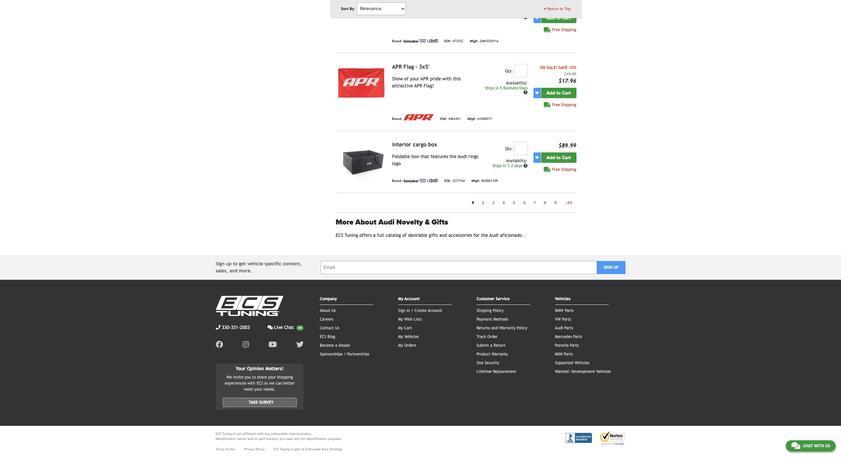 Task type: vqa. For each thing, say whether or not it's contained in the screenshot.
the
yes



Task type: describe. For each thing, give the bounding box(es) containing it.
more about audi novelty & gifts
[[336, 218, 448, 227]]

valve
[[417, 8, 428, 13]]

become
[[320, 344, 334, 349]]

of right catalog
[[402, 233, 407, 238]]

numbers
[[266, 438, 279, 441]]

box inside foldable box that features the audi rings logo
[[412, 154, 419, 159]]

mercedes parts
[[555, 335, 582, 340]]

privacy policy
[[244, 448, 265, 452]]

2 vertical spatial apr
[[414, 83, 422, 89]]

2 add from the top
[[546, 90, 555, 96]]

submit a return link
[[477, 344, 506, 349]]

add to cart button for $64.73
[[541, 13, 576, 23]]

shipping policy link
[[477, 309, 504, 314]]

product
[[477, 353, 490, 357]]

returns and warranty policy link
[[477, 326, 527, 331]]

7
[[534, 201, 536, 205]]

ecs tuning is part of enthusiast auto holdings
[[274, 448, 342, 452]]

to inside we invite you to share your shopping experiences with ecs so we can better meet your needs.
[[252, 376, 256, 380]]

careers
[[320, 318, 333, 322]]

2 link
[[478, 199, 488, 207]]

3x5'
[[419, 64, 430, 70]]

0 vertical spatial apr
[[392, 64, 402, 70]]

0 vertical spatial warranty
[[499, 326, 516, 331]]

manufacturers.
[[289, 433, 312, 436]]

ecs tuning offers a full catalog of desirable gifts and accessories for the audi aficionado.
[[336, 233, 524, 238]]

affiliated
[[242, 433, 256, 436]]

a for includes a key chain, license plate frame, and valve stem caps!
[[411, 1, 413, 6]]

mini
[[555, 353, 563, 357]]

my for my vehicles
[[398, 335, 403, 340]]

become a dealer
[[320, 344, 350, 349]]

0 vertical spatial /
[[411, 309, 413, 314]]

of inside show of your apr pride with this attractive apr flag!
[[404, 76, 409, 81]]

interior cargo box link
[[392, 142, 437, 148]]

free shipping for $89.99
[[552, 167, 576, 172]]

parts for porsche parts
[[570, 344, 579, 349]]

ecs for ecs tuning is not affiliated with any automobile manufacturers. manufacturer names and/or part numbers are used only for identification purposes.
[[216, 433, 221, 436]]

sign in / create account
[[398, 309, 442, 314]]

shipping down 'top' at the top right of page
[[561, 27, 576, 32]]

sign for sign up
[[604, 266, 612, 270]]

audi inside foldable box that features the audi rings logo
[[458, 154, 467, 159]]

foldable box that features the audi rings logo
[[392, 154, 478, 166]]

frame,
[[392, 8, 406, 13]]

rings
[[468, 154, 478, 159]]

add to cart for $64.73
[[546, 15, 571, 21]]

genuine volkswagen audi - corporate logo image for es#: 473352
[[404, 39, 438, 43]]

vehicles up orders
[[404, 335, 419, 340]]

lists
[[414, 318, 422, 322]]

flag!
[[424, 83, 434, 89]]

matters!
[[265, 367, 284, 372]]

my for my wish lists
[[398, 318, 403, 322]]

cart down $17.96
[[562, 90, 571, 96]]

your inside show of your apr pride with this attractive apr flag!
[[410, 76, 419, 81]]

aficionado.
[[500, 233, 524, 238]]

of left enthusiast
[[301, 448, 304, 452]]

my vehicles
[[398, 335, 419, 340]]

shipping down $89.99
[[561, 167, 576, 172]]

live chat link
[[268, 325, 304, 332]]

1 vertical spatial warranty
[[492, 353, 508, 357]]

1 brand: from the top
[[392, 39, 402, 43]]

shipping up the payment
[[477, 309, 492, 314]]

interior cargo box
[[392, 142, 437, 148]]

experiences
[[225, 382, 246, 386]]

terms of use
[[216, 448, 235, 452]]

supported vehicles link
[[555, 361, 589, 366]]

…65
[[565, 201, 572, 205]]

and right gifts
[[439, 233, 447, 238]]

0 horizontal spatial 5
[[500, 86, 502, 91]]

2 inside paginated product list navigation navigation
[[482, 201, 484, 205]]

0 vertical spatial box
[[428, 142, 437, 148]]

only
[[294, 438, 300, 441]]

es#2571764 - 8u0061109 - interior cargo box - foldable box that features the audi rings logo - genuine volkswagen audi - audi image
[[336, 142, 387, 180]]

brand: for interior
[[392, 179, 402, 183]]

vehicles up bmw parts
[[555, 297, 571, 302]]

1 horizontal spatial for
[[474, 233, 480, 238]]

add to wish list image for $64.73
[[535, 16, 539, 20]]

stem
[[429, 8, 439, 13]]

foldable
[[392, 154, 410, 159]]

and inside sign up to get vehicle specific content, sales, and more.
[[230, 269, 238, 274]]

9 link
[[550, 199, 561, 207]]

cart down $89.99
[[562, 155, 571, 161]]

with right comments icon
[[814, 445, 824, 449]]

my wish lists link
[[398, 318, 422, 322]]

es#473352 - zaw355011a - quattro gift set - includes a key chain, license plate frame, and valve stem caps! - genuine volkswagen audi - audi image
[[336, 0, 387, 27]]

take survey button
[[222, 398, 297, 408]]

days
[[514, 164, 522, 168]]

get
[[239, 262, 246, 267]]

es#4465451 - a1000017 - apr flag - 3x5' - show of your apr pride with this attractive apr flag! - apr - audi volkswagen porsche image
[[336, 64, 387, 102]]

es#: for apr flag - 3x5'
[[440, 117, 447, 121]]

1 vertical spatial return
[[494, 344, 506, 349]]

0 horizontal spatial about
[[320, 309, 330, 314]]

1 horizontal spatial account
[[428, 309, 442, 314]]

sort by
[[341, 6, 354, 11]]

enthusiast auto holdings link
[[305, 448, 342, 453]]

cart down 'top' at the top right of page
[[562, 15, 571, 21]]

survey
[[259, 401, 274, 406]]

lifetime replacement link
[[477, 370, 516, 375]]

es#: 473352
[[444, 39, 463, 43]]

shipping down $17.96
[[561, 103, 576, 107]]

tuning for ecs tuning offers a full catalog of desirable gifts and accessories for the audi aficionado.
[[345, 233, 358, 238]]

your opinion matters!
[[236, 367, 284, 372]]

1 horizontal spatial your
[[268, 376, 276, 380]]

site
[[477, 361, 484, 366]]

0 vertical spatial return
[[547, 6, 559, 11]]

bmw parts
[[555, 309, 574, 314]]

us for contact us
[[335, 326, 339, 331]]

0 vertical spatial about
[[355, 218, 377, 227]]

with inside ecs tuning is not affiliated with any automobile manufacturers. manufacturer names and/or part numbers are used only for identification purposes.
[[257, 433, 264, 436]]

mini parts link
[[555, 353, 573, 357]]

2 vertical spatial us
[[825, 445, 830, 449]]

4465451
[[448, 117, 461, 121]]

vehicle
[[247, 262, 263, 267]]

gifts
[[429, 233, 438, 238]]

supported vehicles
[[555, 361, 589, 366]]

Email email field
[[321, 261, 597, 274]]

and/or
[[247, 438, 258, 441]]

customer service
[[477, 297, 510, 302]]

1 vertical spatial apr
[[421, 76, 429, 81]]

supported
[[555, 361, 573, 366]]

330-331-2003
[[222, 325, 250, 331]]

ecs blog
[[320, 335, 335, 340]]

contact us link
[[320, 326, 339, 331]]

accessories
[[449, 233, 472, 238]]

330-
[[222, 325, 231, 331]]

policy for privacy policy
[[256, 448, 265, 452]]

tuning for ecs tuning is not affiliated with any automobile manufacturers. manufacturer names and/or part numbers are used only for identification purposes.
[[222, 433, 232, 436]]

contact
[[320, 326, 334, 331]]

that
[[420, 154, 429, 159]]

payment methods
[[477, 318, 508, 322]]

wish
[[404, 318, 413, 322]]

purposes.
[[328, 438, 342, 441]]

opinion
[[247, 367, 264, 372]]

audi left aficionado.
[[489, 233, 499, 238]]

mfg#: 8u0061109
[[472, 179, 498, 183]]

in
[[407, 309, 410, 314]]

vehicles right development
[[596, 370, 611, 375]]

shipping policy
[[477, 309, 504, 314]]

0 vertical spatial es#:
[[444, 39, 451, 43]]

terms of use link
[[216, 448, 235, 453]]

paginated product list navigation navigation
[[336, 199, 576, 207]]

enthusiast
[[305, 448, 321, 452]]

qty: for on sale!                         save 10%
[[505, 69, 513, 73]]

…65 link
[[561, 199, 576, 207]]

parts for bmw parts
[[565, 309, 574, 314]]

payment
[[477, 318, 492, 322]]

1 horizontal spatial chat
[[803, 445, 813, 449]]

dealer
[[339, 344, 350, 349]]

0 horizontal spatial account
[[404, 297, 420, 302]]

2 free shipping from the top
[[552, 103, 576, 107]]

0 horizontal spatial /
[[344, 353, 346, 357]]

for inside ecs tuning is not affiliated with any automobile manufacturers. manufacturer names and/or part numbers are used only for identification purposes.
[[301, 438, 305, 441]]

2 question circle image from the top
[[524, 164, 528, 168]]

sort
[[341, 6, 349, 11]]

with inside show of your apr pride with this attractive apr flag!
[[442, 76, 452, 81]]

my wish lists
[[398, 318, 422, 322]]

mfg#: for apr flag - 3x5'
[[468, 117, 476, 121]]

genuine volkswagen audi - corporate logo image for es#: 2571764
[[404, 179, 438, 183]]

ecs for ecs tuning offers a full catalog of desirable gifts and accessories for the audi aficionado.
[[336, 233, 343, 238]]



Task type: locate. For each thing, give the bounding box(es) containing it.
10%
[[569, 65, 576, 70]]

add for $89.99
[[546, 155, 555, 161]]

to down the return to top
[[556, 15, 561, 21]]

part down any on the bottom left of the page
[[259, 438, 265, 441]]

box right cargo
[[428, 142, 437, 148]]

0 vertical spatial add to cart button
[[541, 13, 576, 23]]

1 availability: from the top
[[506, 81, 528, 86]]

1 vertical spatial chat
[[803, 445, 813, 449]]

my up my wish lists
[[398, 297, 403, 302]]

ships for on sale!                         save 10%
[[485, 86, 494, 91]]

apr - corporate logo image
[[404, 114, 434, 120]]

offers
[[360, 233, 372, 238]]

a inside includes a key chain, license plate frame, and valve stem caps!
[[411, 1, 413, 6]]

availability: for $89.99
[[506, 159, 528, 163]]

2 genuine volkswagen audi - corporate logo image from the top
[[404, 179, 438, 183]]

phone image
[[216, 326, 220, 330]]

1 horizontal spatial tuning
[[280, 448, 290, 452]]

parts right 'vw' at the right bottom of the page
[[562, 318, 571, 322]]

apr left flag
[[392, 64, 402, 70]]

availability: for on sale!                         save 10%
[[506, 81, 528, 86]]

parts down porsche parts link
[[564, 353, 573, 357]]

tuning up manufacturer
[[222, 433, 232, 436]]

blog
[[328, 335, 335, 340]]

a left full
[[373, 233, 376, 238]]

5 left the business
[[500, 86, 502, 91]]

us right contact
[[335, 326, 339, 331]]

es#: for interior cargo box
[[444, 179, 451, 183]]

is for part
[[291, 448, 293, 452]]

facebook logo image
[[216, 341, 223, 349]]

0 horizontal spatial chat
[[284, 325, 294, 331]]

track order link
[[477, 335, 498, 340]]

the right accessories
[[481, 233, 488, 238]]

0 vertical spatial genuine volkswagen audi - corporate logo image
[[404, 39, 438, 43]]

1 vertical spatial genuine volkswagen audi - corporate logo image
[[404, 179, 438, 183]]

5
[[500, 86, 502, 91], [513, 201, 515, 205]]

add to cart for $89.99
[[546, 155, 571, 161]]

my for my account
[[398, 297, 403, 302]]

2 add to wish list image from the top
[[535, 156, 539, 160]]

automobile
[[271, 433, 288, 436]]

with up the meet
[[247, 382, 255, 386]]

3 add from the top
[[546, 155, 555, 161]]

add to cart button down $17.96
[[541, 88, 576, 98]]

0 vertical spatial question circle image
[[524, 16, 528, 20]]

more.
[[239, 269, 252, 274]]

parts for mini parts
[[564, 353, 573, 357]]

in for on sale!                         save 10%
[[495, 86, 499, 91]]

2 vertical spatial free
[[552, 167, 560, 172]]

0 horizontal spatial in
[[495, 86, 499, 91]]

8
[[544, 201, 546, 205]]

in left 1-
[[503, 164, 506, 168]]

0 vertical spatial ships
[[485, 86, 494, 91]]

pride
[[430, 76, 441, 81]]

free down $17.96
[[552, 103, 560, 107]]

1 vertical spatial the
[[481, 233, 488, 238]]

and up the order
[[491, 326, 498, 331]]

audi left 'rings'
[[458, 154, 467, 159]]

0 vertical spatial the
[[450, 154, 457, 159]]

2 qty: from the top
[[505, 147, 513, 151]]

5 inside paginated product list navigation navigation
[[513, 201, 515, 205]]

become a dealer link
[[320, 344, 350, 349]]

1 horizontal spatial /
[[411, 309, 413, 314]]

sales,
[[216, 269, 228, 274]]

2 horizontal spatial tuning
[[345, 233, 358, 238]]

gifts
[[432, 218, 448, 227]]

3 free from the top
[[552, 167, 560, 172]]

account up in in the bottom of the page
[[404, 297, 420, 302]]

0 vertical spatial for
[[474, 233, 480, 238]]

2 vertical spatial tuning
[[280, 448, 290, 452]]

0 horizontal spatial box
[[412, 154, 419, 159]]

0 vertical spatial add
[[546, 15, 555, 21]]

flag
[[404, 64, 414, 70]]

parts for audi parts
[[564, 326, 573, 331]]

apr up flag!
[[421, 76, 429, 81]]

4 my from the top
[[398, 335, 403, 340]]

1 add from the top
[[546, 15, 555, 21]]

add to wish list image
[[535, 16, 539, 20], [535, 156, 539, 160]]

0 vertical spatial mfg#:
[[470, 39, 478, 43]]

full
[[377, 233, 384, 238]]

and right sales,
[[230, 269, 238, 274]]

ships for $89.99
[[493, 164, 502, 168]]

development
[[571, 370, 595, 375]]

2 horizontal spatial sign
[[604, 266, 612, 270]]

0 vertical spatial your
[[410, 76, 419, 81]]

2 availability: from the top
[[506, 159, 528, 163]]

a left key
[[411, 1, 413, 6]]

1 horizontal spatial return
[[547, 6, 559, 11]]

my left orders
[[398, 344, 403, 349]]

0 horizontal spatial part
[[259, 438, 265, 441]]

0 vertical spatial free
[[552, 27, 560, 32]]

up inside button
[[614, 266, 619, 270]]

2 vertical spatial your
[[254, 388, 262, 392]]

part down only
[[294, 448, 300, 452]]

ecs inside we invite you to share your shopping experiences with ecs so we can better meet your needs.
[[257, 382, 263, 386]]

us for about us
[[332, 309, 336, 314]]

qty: for $89.99
[[505, 147, 513, 151]]

330-331-2003 link
[[216, 325, 250, 332]]

3 my from the top
[[398, 326, 403, 331]]

0 vertical spatial brand:
[[392, 39, 402, 43]]

3 add to cart button from the top
[[541, 153, 576, 163]]

0 vertical spatial 5
[[500, 86, 502, 91]]

2 left days
[[511, 164, 513, 168]]

1 vertical spatial for
[[301, 438, 305, 441]]

ecs tuning image
[[216, 296, 283, 317]]

chat with us link
[[786, 441, 836, 453]]

to left get
[[233, 262, 238, 267]]

genuine volkswagen audi - corporate logo image down that
[[404, 179, 438, 183]]

my vehicles link
[[398, 335, 419, 340]]

473352
[[453, 39, 463, 43]]

/
[[411, 309, 413, 314], [344, 353, 346, 357]]

brand: down logo
[[392, 179, 402, 183]]

sign inside sign up to get vehicle specific content, sales, and more.
[[216, 262, 225, 267]]

1 vertical spatial question circle image
[[524, 164, 528, 168]]

ecs down more
[[336, 233, 343, 238]]

this
[[453, 76, 461, 81]]

0 horizontal spatial your
[[254, 388, 262, 392]]

add to cart down the return to top
[[546, 15, 571, 21]]

1 vertical spatial account
[[428, 309, 442, 314]]

a for submit a return
[[490, 344, 492, 349]]

return right caret up image on the top of the page
[[547, 6, 559, 11]]

audi parts link
[[555, 326, 573, 331]]

1 horizontal spatial about
[[355, 218, 377, 227]]

sign for sign up to get vehicle specific content, sales, and more.
[[216, 262, 225, 267]]

0 vertical spatial policy
[[493, 309, 504, 314]]

2 horizontal spatial your
[[410, 76, 419, 81]]

0 vertical spatial 2
[[511, 164, 513, 168]]

2 brand: from the top
[[392, 117, 402, 121]]

1 qty: from the top
[[505, 69, 513, 73]]

audi down 'vw' at the right bottom of the page
[[555, 326, 563, 331]]

warranty
[[499, 326, 516, 331], [492, 353, 508, 357]]

share
[[257, 376, 267, 380]]

1 free from the top
[[552, 27, 560, 32]]

to left 'top' at the top right of page
[[560, 6, 564, 11]]

us right comments icon
[[825, 445, 830, 449]]

to down $17.96
[[556, 90, 561, 96]]

ecs up manufacturer
[[216, 433, 221, 436]]

mfg#: for interior cargo box
[[472, 179, 480, 183]]

company
[[320, 297, 337, 302]]

parts
[[565, 309, 574, 314], [562, 318, 571, 322], [564, 326, 573, 331], [573, 335, 582, 340], [570, 344, 579, 349], [564, 353, 573, 357]]

tuning inside ecs tuning is not affiliated with any automobile manufacturers. manufacturer names and/or part numbers are used only for identification purposes.
[[222, 433, 232, 436]]

0 vertical spatial add to wish list image
[[535, 16, 539, 20]]

save
[[559, 65, 568, 70]]

add to wish list image
[[535, 91, 539, 95]]

0 vertical spatial tuning
[[345, 233, 358, 238]]

0 vertical spatial qty:
[[505, 69, 513, 73]]

question circle image
[[524, 91, 528, 95]]

1 vertical spatial in
[[503, 164, 506, 168]]

so
[[264, 382, 268, 386]]

ships left the business
[[485, 86, 494, 91]]

is left not
[[233, 433, 235, 436]]

with inside we invite you to share your shopping experiences with ecs so we can better meet your needs.
[[247, 382, 255, 386]]

0 vertical spatial part
[[259, 438, 265, 441]]

availability:
[[506, 81, 528, 86], [506, 159, 528, 163]]

0 horizontal spatial sign
[[216, 262, 225, 267]]

sign inside button
[[604, 266, 612, 270]]

ecs for ecs tuning is part of enthusiast auto holdings
[[274, 448, 279, 452]]

is down used
[[291, 448, 293, 452]]

account right the create
[[428, 309, 442, 314]]

0 horizontal spatial return
[[494, 344, 506, 349]]

my for my cart
[[398, 326, 403, 331]]

instagram logo image
[[243, 341, 249, 349]]

5 my from the top
[[398, 344, 403, 349]]

1 vertical spatial ships
[[493, 164, 502, 168]]

add to cart button for $89.99
[[541, 153, 576, 163]]

lifetime replacement
[[477, 370, 516, 375]]

chat with us
[[803, 445, 830, 449]]

0 horizontal spatial tuning
[[222, 433, 232, 436]]

ecs down numbers
[[274, 448, 279, 452]]

free shipping down $89.99
[[552, 167, 576, 172]]

1 question circle image from the top
[[524, 16, 528, 20]]

warranty up security
[[492, 353, 508, 357]]

0 horizontal spatial is
[[233, 433, 235, 436]]

1 add to wish list image from the top
[[535, 16, 539, 20]]

None number field
[[514, 0, 528, 2], [514, 64, 528, 77], [514, 142, 528, 155], [514, 0, 528, 2], [514, 64, 528, 77], [514, 142, 528, 155]]

replacement
[[493, 370, 516, 375]]

parts right bmw
[[565, 309, 574, 314]]

0 vertical spatial add to cart
[[546, 15, 571, 21]]

ecs inside ecs tuning is not affiliated with any automobile manufacturers. manufacturer names and/or part numbers are used only for identification purposes.
[[216, 433, 221, 436]]

track
[[477, 335, 486, 340]]

part inside ecs tuning is not affiliated with any automobile manufacturers. manufacturer names and/or part numbers are used only for identification purposes.
[[259, 438, 265, 441]]

business
[[503, 86, 518, 91]]

caps!
[[441, 8, 452, 13]]

es#: left 2571764
[[444, 179, 451, 183]]

of
[[404, 76, 409, 81], [402, 233, 407, 238], [226, 448, 229, 452], [301, 448, 304, 452]]

1 horizontal spatial 2
[[511, 164, 513, 168]]

my orders link
[[398, 344, 416, 349]]

1 horizontal spatial policy
[[493, 309, 504, 314]]

about up "offers"
[[355, 218, 377, 227]]

1 vertical spatial about
[[320, 309, 330, 314]]

mfg#: left 8u0061109
[[472, 179, 480, 183]]

better
[[283, 382, 295, 386]]

is for not
[[233, 433, 235, 436]]

qty: up 1-
[[505, 147, 513, 151]]

free shipping down 'top' at the top right of page
[[552, 27, 576, 32]]

key
[[415, 1, 422, 6]]

free shipping down $17.96
[[552, 103, 576, 107]]

free down $89.99
[[552, 167, 560, 172]]

parts for mercedes parts
[[573, 335, 582, 340]]

tuning left "offers"
[[345, 233, 358, 238]]

tuning for ecs tuning is part of enthusiast auto holdings
[[280, 448, 290, 452]]

3
[[492, 201, 495, 205]]

0 horizontal spatial 2
[[482, 201, 484, 205]]

1 vertical spatial add to cart button
[[541, 88, 576, 98]]

to down $89.99
[[556, 155, 561, 161]]

2 add to cart from the top
[[546, 90, 571, 96]]

1 vertical spatial tuning
[[222, 433, 232, 436]]

2 horizontal spatial policy
[[517, 326, 527, 331]]

my orders
[[398, 344, 416, 349]]

caret up image
[[544, 7, 546, 11]]

comments image
[[791, 443, 800, 451]]

the inside foldable box that features the audi rings logo
[[450, 154, 457, 159]]

ecs for ecs blog
[[320, 335, 326, 340]]

availability: up the business
[[506, 81, 528, 86]]

the
[[450, 154, 457, 159], [481, 233, 488, 238]]

your down -
[[410, 76, 419, 81]]

2 my from the top
[[398, 318, 403, 322]]

0 vertical spatial account
[[404, 297, 420, 302]]

sponsorships
[[320, 353, 343, 357]]

up inside sign up to get vehicle specific content, sales, and more.
[[226, 262, 232, 267]]

3 add to cart from the top
[[546, 155, 571, 161]]

brand: for apr
[[392, 117, 402, 121]]

1 vertical spatial add to wish list image
[[535, 156, 539, 160]]

2 vertical spatial es#:
[[444, 179, 451, 183]]

free down return to top link
[[552, 27, 560, 32]]

policy
[[493, 309, 504, 314], [517, 326, 527, 331], [256, 448, 265, 452]]

parts up porsche parts link
[[573, 335, 582, 340]]

0 vertical spatial us
[[332, 309, 336, 314]]

top
[[565, 6, 571, 11]]

policy for shipping policy
[[493, 309, 504, 314]]

parts for vw parts
[[562, 318, 571, 322]]

1 vertical spatial free shipping
[[552, 103, 576, 107]]

1 horizontal spatial up
[[614, 266, 619, 270]]

1 vertical spatial part
[[294, 448, 300, 452]]

identification
[[306, 438, 327, 441]]

0 vertical spatial chat
[[284, 325, 294, 331]]

1 vertical spatial availability:
[[506, 159, 528, 163]]

live
[[274, 325, 283, 331]]

ecs
[[336, 233, 343, 238], [320, 335, 326, 340], [257, 382, 263, 386], [216, 433, 221, 436], [274, 448, 279, 452]]

my down my cart
[[398, 335, 403, 340]]

1 add to cart from the top
[[546, 15, 571, 21]]

in
[[495, 86, 499, 91], [503, 164, 506, 168]]

we invite you to share your shopping experiences with ecs so we can better meet your needs.
[[225, 376, 295, 392]]

0 horizontal spatial for
[[301, 438, 305, 441]]

0 horizontal spatial policy
[[256, 448, 265, 452]]

free
[[552, 27, 560, 32], [552, 103, 560, 107], [552, 167, 560, 172]]

mfg#: left 'a1000017'
[[468, 117, 476, 121]]

question circle image
[[524, 16, 528, 20], [524, 164, 528, 168]]

is inside ecs tuning is not affiliated with any automobile manufacturers. manufacturer names and/or part numbers are used only for identification purposes.
[[233, 433, 235, 436]]

interior
[[392, 142, 411, 148]]

up for sign up
[[614, 266, 619, 270]]

a for become a dealer
[[335, 344, 337, 349]]

add to cart down $89.99
[[546, 155, 571, 161]]

chat right comments icon
[[803, 445, 813, 449]]

es#: left 473352
[[444, 39, 451, 43]]

1 vertical spatial 2
[[482, 201, 484, 205]]

2 add to cart button from the top
[[541, 88, 576, 98]]

brand: left apr - corporate logo
[[392, 117, 402, 121]]

1 vertical spatial /
[[344, 353, 346, 357]]

0 horizontal spatial up
[[226, 262, 232, 267]]

my left wish
[[398, 318, 403, 322]]

1 my from the top
[[398, 297, 403, 302]]

warranty down 'methods'
[[499, 326, 516, 331]]

youtube logo image
[[269, 341, 277, 349]]

desirable
[[408, 233, 427, 238]]

up for sign up to get vehicle specific content, sales, and more.
[[226, 262, 232, 267]]

2 vertical spatial add to cart button
[[541, 153, 576, 163]]

1 add to cart button from the top
[[541, 13, 576, 23]]

&
[[425, 218, 430, 227]]

es#: left "4465451"
[[440, 117, 447, 121]]

product warranty link
[[477, 353, 508, 357]]

mfg#: left zaw355011a
[[470, 39, 478, 43]]

0 horizontal spatial the
[[450, 154, 457, 159]]

1 vertical spatial add to cart
[[546, 90, 571, 96]]

2 vertical spatial brand:
[[392, 179, 402, 183]]

in left the business
[[495, 86, 499, 91]]

1 horizontal spatial the
[[481, 233, 488, 238]]

ecs left blog
[[320, 335, 326, 340]]

7 link
[[530, 199, 540, 207]]

1 vertical spatial qty:
[[505, 147, 513, 151]]

of inside terms of use link
[[226, 448, 229, 452]]

3 free shipping from the top
[[552, 167, 576, 172]]

and inside includes a key chain, license plate frame, and valve stem caps!
[[408, 8, 415, 13]]

free shipping for $64.73
[[552, 27, 576, 32]]

vehicles up 'wanted: development vehicles'
[[575, 361, 589, 366]]

add to cart button down $89.99
[[541, 153, 576, 163]]

2 free from the top
[[552, 103, 560, 107]]

comments image
[[268, 326, 273, 330]]

free for $64.73
[[552, 27, 560, 32]]

1 genuine volkswagen audi - corporate logo image from the top
[[404, 39, 438, 43]]

1 vertical spatial free
[[552, 103, 560, 107]]

to inside sign up to get vehicle specific content, sales, and more.
[[233, 262, 238, 267]]

1 free shipping from the top
[[552, 27, 576, 32]]

box left that
[[412, 154, 419, 159]]

ships
[[485, 86, 494, 91], [493, 164, 502, 168]]

about up the careers
[[320, 309, 330, 314]]

genuine volkswagen audi - corporate logo image
[[404, 39, 438, 43], [404, 179, 438, 183]]

0 vertical spatial is
[[233, 433, 235, 436]]

ships in 1-2 days
[[493, 164, 524, 168]]

1 horizontal spatial 5
[[513, 201, 515, 205]]

my cart link
[[398, 326, 412, 331]]

submit
[[477, 344, 489, 349]]

add to wish list image for $89.99
[[535, 156, 539, 160]]

sponsorships / partnerships link
[[320, 353, 369, 357]]

chat right live
[[284, 325, 294, 331]]

1 horizontal spatial sign
[[398, 309, 406, 314]]

2 right 1 link
[[482, 201, 484, 205]]

ecs left so
[[257, 382, 263, 386]]

my for my orders
[[398, 344, 403, 349]]

audi
[[458, 154, 467, 159], [378, 218, 395, 227], [489, 233, 499, 238], [555, 326, 563, 331]]

brand: up apr flag - 3x5' "link"
[[392, 39, 402, 43]]

wanted: development vehicles link
[[555, 370, 611, 375]]

catalog
[[386, 233, 401, 238]]

the right "features"
[[450, 154, 457, 159]]

3 brand: from the top
[[392, 179, 402, 183]]

box
[[428, 142, 437, 148], [412, 154, 419, 159]]

of up attractive
[[404, 76, 409, 81]]

twitter logo image
[[296, 341, 304, 349]]

your right the meet
[[254, 388, 262, 392]]

parts up mercedes parts link
[[564, 326, 573, 331]]

add for $64.73
[[546, 15, 555, 21]]

free for $89.99
[[552, 167, 560, 172]]

1 vertical spatial mfg#:
[[468, 117, 476, 121]]

sign for sign in / create account
[[398, 309, 406, 314]]

porsche parts
[[555, 344, 579, 349]]

careers link
[[320, 318, 333, 322]]

and down key
[[408, 8, 415, 13]]

5 link
[[509, 199, 519, 207]]

1 horizontal spatial in
[[503, 164, 506, 168]]

a left dealer
[[335, 344, 337, 349]]

of left use
[[226, 448, 229, 452]]

show
[[392, 76, 403, 81]]

tuning down "are"
[[280, 448, 290, 452]]

2 vertical spatial add
[[546, 155, 555, 161]]

sign up to get vehicle specific content, sales, and more.
[[216, 262, 302, 274]]

2 vertical spatial add to cart
[[546, 155, 571, 161]]

porsche
[[555, 344, 569, 349]]

1 vertical spatial brand:
[[392, 117, 402, 121]]

for down the manufacturers.
[[301, 438, 305, 441]]

2 vertical spatial free shipping
[[552, 167, 576, 172]]

your up we
[[268, 376, 276, 380]]

availability: up days
[[506, 159, 528, 163]]

take survey link
[[222, 398, 297, 408]]

audi up full
[[378, 218, 395, 227]]

in for $89.99
[[503, 164, 506, 168]]

cart down wish
[[404, 326, 412, 331]]

1 vertical spatial your
[[268, 376, 276, 380]]

ecs tuning is not affiliated with any automobile manufacturers. manufacturer names and/or part numbers are used only for identification purposes.
[[216, 433, 342, 441]]

1 vertical spatial box
[[412, 154, 419, 159]]

8 link
[[540, 199, 550, 207]]

return down the order
[[494, 344, 506, 349]]

1 horizontal spatial part
[[294, 448, 300, 452]]



